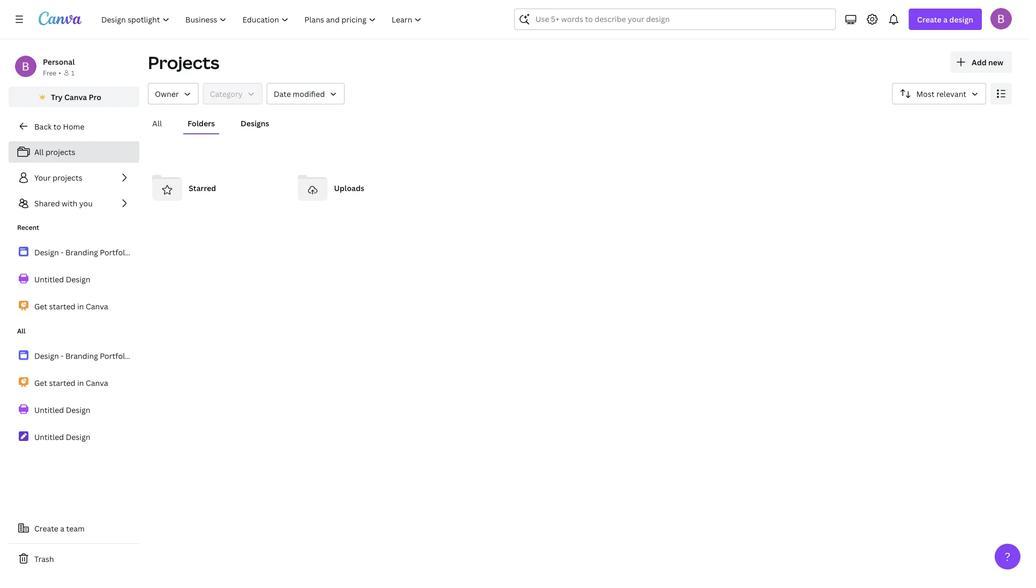 Task type: describe. For each thing, give the bounding box(es) containing it.
2 untitled design link from the top
[[9, 399, 139, 422]]

try
[[51, 92, 63, 102]]

all projects
[[34, 147, 75, 157]]

Owner button
[[148, 83, 199, 105]]

canva for second get started in canva link from the top
[[86, 378, 108, 388]]

1 untitled from the top
[[34, 275, 64, 285]]

create a design button
[[909, 9, 982, 30]]

2 vertical spatial all
[[17, 327, 25, 336]]

uploads link
[[293, 169, 430, 207]]

started for first get started in canva link from the top
[[49, 302, 75, 312]]

list containing get started in canva
[[9, 345, 139, 449]]

list containing all projects
[[9, 141, 139, 214]]

create for create a team
[[34, 524, 58, 534]]

with
[[62, 199, 77, 209]]

2 get started in canva link from the top
[[9, 372, 139, 395]]

back to home link
[[9, 116, 139, 137]]

add new button
[[950, 51, 1012, 73]]

add
[[972, 57, 987, 67]]

?
[[1005, 550, 1010, 565]]

trash link
[[9, 549, 139, 570]]

3 design from the top
[[66, 432, 90, 443]]

create a team
[[34, 524, 85, 534]]

design
[[949, 14, 973, 24]]

shared with you link
[[9, 193, 139, 214]]

1 untitled design link from the top
[[9, 268, 139, 291]]

back to home
[[34, 121, 84, 132]]

all button
[[148, 113, 166, 133]]

shared
[[34, 199, 60, 209]]

top level navigation element
[[94, 9, 431, 30]]

in for first get started in canva link from the top
[[77, 302, 84, 312]]

projects for your projects
[[53, 173, 82, 183]]

3 untitled from the top
[[34, 432, 64, 443]]

get for first get started in canva link from the top
[[34, 302, 47, 312]]

all for all projects
[[34, 147, 44, 157]]

a for design
[[943, 14, 948, 24]]

recent
[[17, 223, 39, 232]]

Category button
[[203, 83, 262, 105]]

most relevant
[[916, 89, 966, 99]]

shared with you
[[34, 199, 93, 209]]

canva for first get started in canva link from the top
[[86, 302, 108, 312]]

uploads
[[334, 183, 364, 193]]

2 design from the top
[[66, 405, 90, 415]]

list containing untitled design
[[9, 241, 139, 318]]

canva inside button
[[64, 92, 87, 102]]

your projects link
[[9, 167, 139, 189]]

most
[[916, 89, 935, 99]]

trash
[[34, 554, 54, 565]]

you
[[79, 199, 93, 209]]

home
[[63, 121, 84, 132]]

all projects link
[[9, 141, 139, 163]]

Sort by button
[[892, 83, 986, 105]]

starred link
[[148, 169, 285, 207]]

date modified
[[274, 89, 325, 99]]

relevant
[[936, 89, 966, 99]]



Task type: locate. For each thing, give the bounding box(es) containing it.
2 vertical spatial canva
[[86, 378, 108, 388]]

started for second get started in canva link from the top
[[49, 378, 75, 388]]

Search search field
[[536, 9, 814, 29]]

1 horizontal spatial create
[[917, 14, 941, 24]]

1 untitled design from the top
[[34, 275, 90, 285]]

2 untitled design from the top
[[34, 405, 90, 415]]

0 vertical spatial projects
[[46, 147, 75, 157]]

Date modified button
[[267, 83, 345, 105]]

1 vertical spatial a
[[60, 524, 64, 534]]

1 vertical spatial get started in canva link
[[9, 372, 139, 395]]

design
[[66, 275, 90, 285], [66, 405, 90, 415], [66, 432, 90, 443]]

0 vertical spatial canva
[[64, 92, 87, 102]]

a inside create a team button
[[60, 524, 64, 534]]

folders
[[188, 118, 215, 128]]

0 vertical spatial untitled design
[[34, 275, 90, 285]]

untitled
[[34, 275, 64, 285], [34, 405, 64, 415], [34, 432, 64, 443]]

designs button
[[236, 113, 274, 133]]

free
[[43, 68, 56, 77]]

1 get from the top
[[34, 302, 47, 312]]

2 vertical spatial untitled design
[[34, 432, 90, 443]]

personal
[[43, 57, 75, 67]]

2 in from the top
[[77, 378, 84, 388]]

0 vertical spatial a
[[943, 14, 948, 24]]

0 horizontal spatial all
[[17, 327, 25, 336]]

0 horizontal spatial a
[[60, 524, 64, 534]]

create inside dropdown button
[[917, 14, 941, 24]]

get started in canva for second get started in canva link from the top
[[34, 378, 108, 388]]

started
[[49, 302, 75, 312], [49, 378, 75, 388]]

get
[[34, 302, 47, 312], [34, 378, 47, 388]]

1 vertical spatial untitled design
[[34, 405, 90, 415]]

all inside list
[[34, 147, 44, 157]]

1 vertical spatial design
[[66, 405, 90, 415]]

create for create a design
[[917, 14, 941, 24]]

1 vertical spatial create
[[34, 524, 58, 534]]

all
[[152, 118, 162, 128], [34, 147, 44, 157], [17, 327, 25, 336]]

1 vertical spatial get started in canva
[[34, 378, 108, 388]]

0 vertical spatial get started in canva link
[[9, 295, 139, 318]]

1 design from the top
[[66, 275, 90, 285]]

in
[[77, 302, 84, 312], [77, 378, 84, 388]]

None search field
[[514, 9, 836, 30]]

create left team
[[34, 524, 58, 534]]

2 get from the top
[[34, 378, 47, 388]]

your
[[34, 173, 51, 183]]

1 vertical spatial get
[[34, 378, 47, 388]]

all for all button
[[152, 118, 162, 128]]

1 vertical spatial untitled design link
[[9, 399, 139, 422]]

a left team
[[60, 524, 64, 534]]

modified
[[293, 89, 325, 99]]

2 horizontal spatial all
[[152, 118, 162, 128]]

category
[[210, 89, 243, 99]]

projects right your
[[53, 173, 82, 183]]

0 vertical spatial all
[[152, 118, 162, 128]]

1 vertical spatial canva
[[86, 302, 108, 312]]

? button
[[995, 545, 1020, 570]]

untitled design
[[34, 275, 90, 285], [34, 405, 90, 415], [34, 432, 90, 443]]

team
[[66, 524, 85, 534]]

1 vertical spatial started
[[49, 378, 75, 388]]

a left design
[[943, 14, 948, 24]]

list
[[9, 141, 139, 214], [9, 241, 139, 318], [9, 345, 139, 449]]

canva
[[64, 92, 87, 102], [86, 302, 108, 312], [86, 378, 108, 388]]

untitled design link
[[9, 268, 139, 291], [9, 399, 139, 422], [9, 426, 139, 449]]

0 vertical spatial get started in canva
[[34, 302, 108, 312]]

folders button
[[183, 113, 219, 133]]

3 untitled design link from the top
[[9, 426, 139, 449]]

2 vertical spatial untitled design link
[[9, 426, 139, 449]]

projects for all projects
[[46, 147, 75, 157]]

new
[[988, 57, 1003, 67]]

a inside create a design dropdown button
[[943, 14, 948, 24]]

get started in canva
[[34, 302, 108, 312], [34, 378, 108, 388]]

get started in canva link
[[9, 295, 139, 318], [9, 372, 139, 395]]

add new
[[972, 57, 1003, 67]]

a
[[943, 14, 948, 24], [60, 524, 64, 534]]

to
[[53, 121, 61, 132]]

try canva pro
[[51, 92, 101, 102]]

1 horizontal spatial a
[[943, 14, 948, 24]]

create left design
[[917, 14, 941, 24]]

2 started from the top
[[49, 378, 75, 388]]

1 vertical spatial all
[[34, 147, 44, 157]]

1 horizontal spatial all
[[34, 147, 44, 157]]

projects down back to home
[[46, 147, 75, 157]]

2 vertical spatial list
[[9, 345, 139, 449]]

0 vertical spatial in
[[77, 302, 84, 312]]

1 get started in canva link from the top
[[9, 295, 139, 318]]

0 vertical spatial create
[[917, 14, 941, 24]]

back
[[34, 121, 52, 132]]

1 started from the top
[[49, 302, 75, 312]]

try canva pro button
[[9, 87, 139, 107]]

2 vertical spatial design
[[66, 432, 90, 443]]

1 in from the top
[[77, 302, 84, 312]]

create inside button
[[34, 524, 58, 534]]

2 list from the top
[[9, 241, 139, 318]]

projects
[[148, 51, 219, 74]]

2 get started in canva from the top
[[34, 378, 108, 388]]

create
[[917, 14, 941, 24], [34, 524, 58, 534]]

1 vertical spatial projects
[[53, 173, 82, 183]]

0 vertical spatial untitled design link
[[9, 268, 139, 291]]

create a team button
[[9, 518, 139, 540]]

0 vertical spatial design
[[66, 275, 90, 285]]

1 list from the top
[[9, 141, 139, 214]]

create a design
[[917, 14, 973, 24]]

1 vertical spatial untitled
[[34, 405, 64, 415]]

2 vertical spatial untitled
[[34, 432, 64, 443]]

starred
[[189, 183, 216, 193]]

1 get started in canva from the top
[[34, 302, 108, 312]]

your projects
[[34, 173, 82, 183]]

1 vertical spatial in
[[77, 378, 84, 388]]

2 untitled from the top
[[34, 405, 64, 415]]

3 list from the top
[[9, 345, 139, 449]]

0 vertical spatial get
[[34, 302, 47, 312]]

projects
[[46, 147, 75, 157], [53, 173, 82, 183]]

date
[[274, 89, 291, 99]]

•
[[59, 68, 61, 77]]

in for second get started in canva link from the top
[[77, 378, 84, 388]]

0 vertical spatial list
[[9, 141, 139, 214]]

1 vertical spatial list
[[9, 241, 139, 318]]

owner
[[155, 89, 179, 99]]

0 horizontal spatial create
[[34, 524, 58, 534]]

1
[[71, 68, 75, 77]]

get started in canva for first get started in canva link from the top
[[34, 302, 108, 312]]

all inside button
[[152, 118, 162, 128]]

pro
[[89, 92, 101, 102]]

0 vertical spatial started
[[49, 302, 75, 312]]

designs
[[241, 118, 269, 128]]

0 vertical spatial untitled
[[34, 275, 64, 285]]

get for second get started in canva link from the top
[[34, 378, 47, 388]]

3 untitled design from the top
[[34, 432, 90, 443]]

a for team
[[60, 524, 64, 534]]

bob builder image
[[990, 8, 1012, 29]]

free •
[[43, 68, 61, 77]]



Task type: vqa. For each thing, say whether or not it's contained in the screenshot.
•
yes



